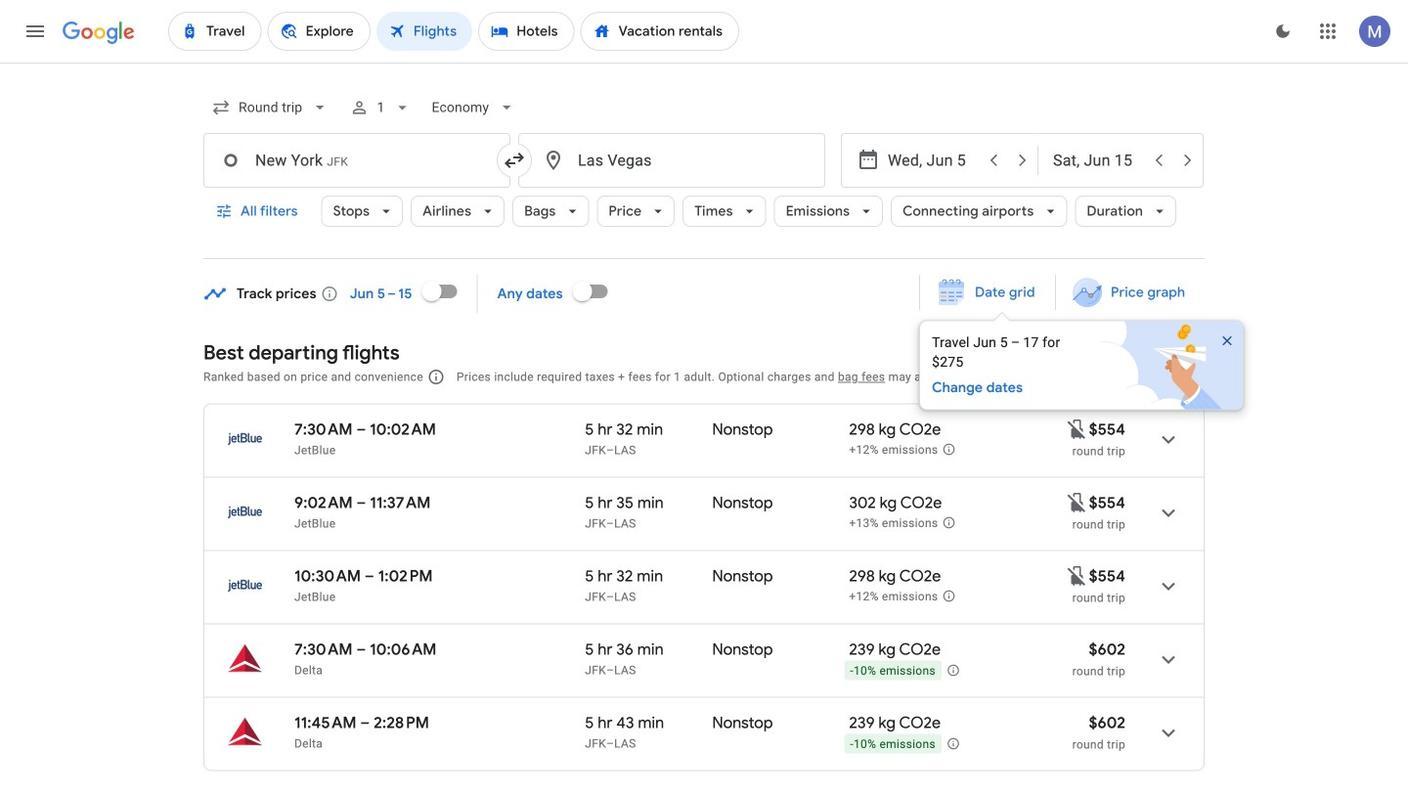 Task type: vqa. For each thing, say whether or not it's contained in the screenshot.
225 W Broadway, Glendale, CA 91204
no



Task type: locate. For each thing, give the bounding box(es) containing it.
2 total duration 5 hr 32 min. element from the top
[[585, 567, 712, 589]]

554 US dollars text field
[[1089, 420, 1126, 440], [1089, 493, 1126, 513], [1089, 566, 1126, 586]]

leaves john f. kennedy international airport at 9:02 am on wednesday, june 5 and arrives at harry reid international airport at 11:37 am on wednesday, june 5. element
[[294, 493, 431, 513]]

2 602 us dollars text field from the top
[[1089, 713, 1126, 733]]

total duration 5 hr 32 min. element up total duration 5 hr 35 min. element
[[585, 420, 712, 443]]

Arrival time: 1:02 PM. text field
[[378, 566, 433, 586]]

0 vertical spatial carbon emissions estimate: 239 kilograms. -10% emissions. learn more about this emissions estimate image
[[946, 664, 960, 677]]

0 vertical spatial total duration 5 hr 32 min. element
[[585, 420, 712, 443]]

nonstop flight. element
[[712, 420, 773, 443], [712, 493, 773, 516], [712, 567, 773, 589], [712, 640, 773, 663], [712, 713, 773, 736]]

total duration 5 hr 35 min. element
[[585, 493, 712, 516]]

602 US dollars text field
[[1089, 640, 1126, 660], [1089, 713, 1126, 733]]

total duration 5 hr 32 min. element for 1st the nonstop flight. element from the top of the page
[[585, 420, 712, 443]]

total duration 5 hr 32 min. element for third the nonstop flight. element from the bottom
[[585, 567, 712, 589]]

1 602 us dollars text field from the top
[[1089, 640, 1126, 660]]

2 554 us dollars text field from the top
[[1089, 493, 1126, 513]]

0 vertical spatial this price for this flight doesn't include overhead bin access. if you need a carry-on bag, use the bags filter to update prices. image
[[1066, 417, 1089, 441]]

5 nonstop flight. element from the top
[[712, 713, 773, 736]]

602 us dollars text field for the nonstop flight. element related to total duration 5 hr 43 min. element
[[1089, 713, 1126, 733]]

Departure text field
[[888, 134, 978, 187]]

change appearance image
[[1260, 8, 1307, 55]]

Arrival time: 2:28 PM. text field
[[374, 713, 429, 733]]

nonstop flight. element for total duration 5 hr 35 min. element
[[712, 493, 773, 516]]

0 vertical spatial 554 us dollars text field
[[1089, 420, 1126, 440]]

2 this price for this flight doesn't include overhead bin access. if you need a carry-on bag, use the bags filter to update prices. image from the top
[[1066, 564, 1089, 587]]

Return text field
[[1053, 134, 1143, 187]]

4 nonstop flight. element from the top
[[712, 640, 773, 663]]

carbon emissions estimate: 298 kilograms. +12% emissions. learn more about this emissions estimate image
[[942, 589, 956, 603]]

this price for this flight doesn't include overhead bin access. if you need a carry-on bag, use the bags filter to update prices. image down this price for this flight doesn't include overhead bin access. if you need a carry-on bag, use the bags filter to update prices. icon
[[1066, 564, 1089, 587]]

loading results progress bar
[[0, 63, 1408, 66]]

carbon emissions estimate: 239 kilograms. -10% emissions. learn more about this emissions estimate image
[[946, 664, 960, 677], [946, 737, 960, 751]]

2 vertical spatial 554 us dollars text field
[[1089, 566, 1126, 586]]

3 nonstop flight. element from the top
[[712, 567, 773, 589]]

2 nonstop flight. element from the top
[[712, 493, 773, 516]]

554 us dollars text field for carbon emissions estimate: 298 kilograms. +12% emissions. learn more about this emissions estimate icon
[[1089, 420, 1126, 440]]

leaves john f. kennedy international airport at 7:30 am on wednesday, june 5 and arrives at harry reid international airport at 10:06 am on wednesday, june 5. element
[[294, 640, 437, 660]]

nonstop flight. element for total duration 5 hr 43 min. element
[[712, 713, 773, 736]]

carbon emissions estimate: 302 kilograms. +13% emissions. learn more about this emissions estimate image
[[942, 516, 956, 530]]

Arrival time: 11:37 AM. text field
[[370, 493, 431, 513]]

Where to? text field
[[518, 133, 825, 188]]

1 vertical spatial 602 us dollars text field
[[1089, 713, 1126, 733]]

swap origin and destination. image
[[503, 149, 526, 172]]

0 vertical spatial 602 us dollars text field
[[1089, 640, 1126, 660]]

this price for this flight doesn't include overhead bin access. if you need a carry-on bag, use the bags filter to update prices. image
[[1066, 417, 1089, 441], [1066, 564, 1089, 587]]

1 vertical spatial 554 us dollars text field
[[1089, 493, 1126, 513]]

None search field
[[203, 84, 1205, 259]]

None field
[[203, 84, 338, 131], [424, 84, 524, 131], [203, 84, 338, 131], [424, 84, 524, 131]]

3 554 us dollars text field from the top
[[1089, 566, 1126, 586]]

this price for this flight doesn't include overhead bin access. if you need a carry-on bag, use the bags filter to update prices. image up this price for this flight doesn't include overhead bin access. if you need a carry-on bag, use the bags filter to update prices. icon
[[1066, 417, 1089, 441]]

Departure time: 11:45 AM. text field
[[294, 713, 357, 733]]

2 carbon emissions estimate: 239 kilograms. -10% emissions. learn more about this emissions estimate image from the top
[[946, 737, 960, 751]]

1 this price for this flight doesn't include overhead bin access. if you need a carry-on bag, use the bags filter to update prices. image from the top
[[1066, 417, 1089, 441]]

1 554 us dollars text field from the top
[[1089, 420, 1126, 440]]

total duration 5 hr 36 min. element
[[585, 640, 712, 663]]

1 total duration 5 hr 32 min. element from the top
[[585, 420, 712, 443]]

main content
[[203, 268, 1265, 795]]

total duration 5 hr 32 min. element
[[585, 420, 712, 443], [585, 567, 712, 589]]

1 carbon emissions estimate: 239 kilograms. -10% emissions. learn more about this emissions estimate image from the top
[[946, 664, 960, 677]]

nonstop flight. element for "total duration 5 hr 36 min." element
[[712, 640, 773, 663]]

554 us dollars text field for carbon emissions estimate: 298 kilograms. +12% emissions. learn more about this emissions estimate image
[[1089, 566, 1126, 586]]

Departure time: 7:30 AM. text field
[[294, 640, 353, 660]]

total duration 5 hr 32 min. element down total duration 5 hr 35 min. element
[[585, 567, 712, 589]]

1 vertical spatial total duration 5 hr 32 min. element
[[585, 567, 712, 589]]

find the best price region
[[203, 268, 1265, 410]]

1 vertical spatial carbon emissions estimate: 239 kilograms. -10% emissions. learn more about this emissions estimate image
[[946, 737, 960, 751]]

1 vertical spatial this price for this flight doesn't include overhead bin access. if you need a carry-on bag, use the bags filter to update prices. image
[[1066, 564, 1089, 587]]



Task type: describe. For each thing, give the bounding box(es) containing it.
1 nonstop flight. element from the top
[[712, 420, 773, 443]]

learn more about ranking image
[[427, 368, 445, 386]]

leaves john f. kennedy international airport at 7:30 am on wednesday, june 5 and arrives at harry reid international airport at 10:02 am on wednesday, june 5. element
[[294, 420, 436, 440]]

learn more about tracked prices image
[[321, 285, 338, 303]]

leaves john f. kennedy international airport at 10:30 am on wednesday, june 5 and arrives at harry reid international airport at 1:02 pm on wednesday, june 5. element
[[294, 566, 433, 586]]

carbon emissions estimate: 239 kilograms. -10% emissions. learn more about this emissions estimate image for the nonstop flight. element corresponding to "total duration 5 hr 36 min." element 602 us dollars text box
[[946, 664, 960, 677]]

this price for this flight doesn't include overhead bin access. if you need a carry-on bag, use the bags filter to update prices. image for carbon emissions estimate: 298 kilograms. +12% emissions. learn more about this emissions estimate image's 554 us dollars text box
[[1066, 564, 1089, 587]]

554 us dollars text field for carbon emissions estimate: 302 kilograms. +13% emissions. learn more about this emissions estimate icon
[[1089, 493, 1126, 513]]

Departure time: 10:30 AM. text field
[[294, 566, 361, 586]]

Arrival time: 10:06 AM. text field
[[370, 640, 437, 660]]

this price for this flight doesn't include overhead bin access. if you need a carry-on bag, use the bags filter to update prices. image for 554 us dollars text box associated with carbon emissions estimate: 298 kilograms. +12% emissions. learn more about this emissions estimate icon
[[1066, 417, 1089, 441]]

total duration 5 hr 43 min. element
[[585, 713, 712, 736]]

close image
[[1220, 333, 1235, 349]]

Arrival time: 10:02 AM. text field
[[370, 420, 436, 440]]

Departure time: 7:30 AM. text field
[[294, 420, 353, 440]]

602 us dollars text field for the nonstop flight. element corresponding to "total duration 5 hr 36 min." element
[[1089, 640, 1126, 660]]

Departure time: 9:02 AM. text field
[[294, 493, 353, 513]]

carbon emissions estimate: 239 kilograms. -10% emissions. learn more about this emissions estimate image for 602 us dollars text box associated with the nonstop flight. element related to total duration 5 hr 43 min. element
[[946, 737, 960, 751]]

Where from? New York JFK text field
[[203, 133, 510, 188]]

this price for this flight doesn't include overhead bin access. if you need a carry-on bag, use the bags filter to update prices. image
[[1066, 491, 1089, 514]]

leaves john f. kennedy international airport at 11:45 am on wednesday, june 5 and arrives at harry reid international airport at 2:28 pm on wednesday, june 5. element
[[294, 713, 429, 733]]

main menu image
[[23, 20, 47, 43]]

carbon emissions estimate: 298 kilograms. +12% emissions. learn more about this emissions estimate image
[[942, 443, 956, 456]]



